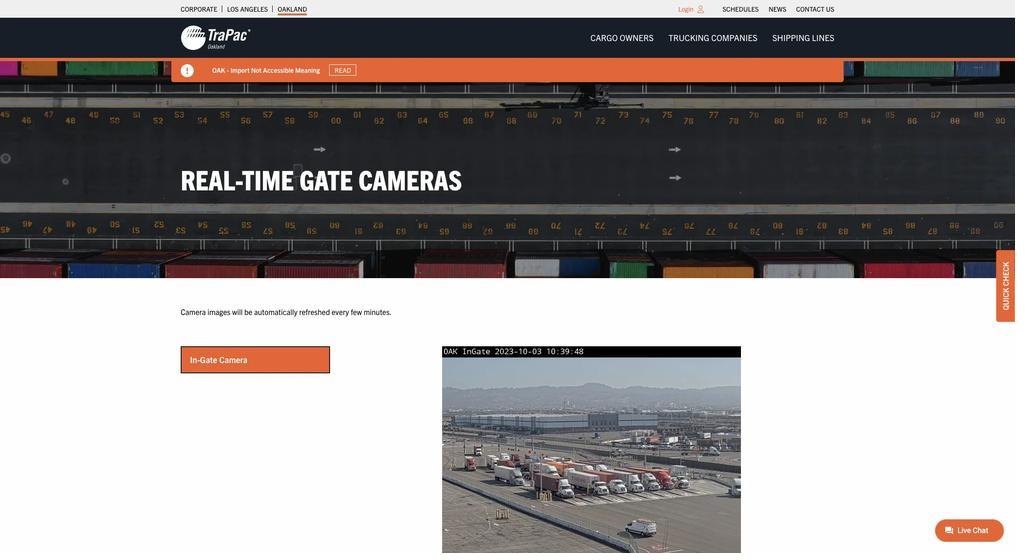 Task type: vqa. For each thing, say whether or not it's contained in the screenshot.
middle a
no



Task type: locate. For each thing, give the bounding box(es) containing it.
will
[[232, 307, 243, 317]]

schedules link
[[723, 2, 759, 15]]

banner
[[0, 18, 1016, 82]]

quick
[[1002, 288, 1011, 310]]

time
[[242, 162, 294, 196]]

angeles
[[240, 5, 268, 13]]

camera left images
[[181, 307, 206, 317]]

trucking companies
[[669, 32, 758, 43]]

gate
[[300, 162, 353, 196], [200, 354, 217, 365]]

menu bar containing cargo owners
[[583, 28, 842, 47]]

contact us link
[[797, 2, 835, 15]]

1 horizontal spatial camera
[[219, 354, 248, 365]]

oakland link
[[278, 2, 307, 15]]

refreshed
[[299, 307, 330, 317]]

los angeles
[[227, 5, 268, 13]]

cargo owners link
[[583, 28, 662, 47]]

-
[[227, 66, 229, 74]]

oakland image
[[181, 25, 251, 51]]

cameras
[[359, 162, 462, 196]]

1 vertical spatial gate
[[200, 354, 217, 365]]

real-
[[181, 162, 242, 196]]

shipping lines
[[773, 32, 835, 43]]

camera
[[181, 307, 206, 317], [219, 354, 248, 365]]

light image
[[698, 6, 704, 13]]

camera right the in-
[[219, 354, 248, 365]]

0 horizontal spatial gate
[[200, 354, 217, 365]]

login
[[679, 5, 694, 13]]

in-gate camera link
[[182, 347, 329, 373]]

quick check
[[1002, 262, 1011, 310]]

import
[[231, 66, 250, 74]]

0 horizontal spatial camera
[[181, 307, 206, 317]]

banner containing cargo owners
[[0, 18, 1016, 82]]

news
[[769, 5, 787, 13]]

menu bar
[[718, 2, 840, 15], [583, 28, 842, 47]]

news link
[[769, 2, 787, 15]]

0 vertical spatial gate
[[300, 162, 353, 196]]

meaning
[[296, 66, 320, 74]]

quick check link
[[997, 250, 1016, 322]]

not
[[251, 66, 262, 74]]

0 vertical spatial camera
[[181, 307, 206, 317]]

menu bar down the light image
[[583, 28, 842, 47]]

oak
[[213, 66, 226, 74]]

in-gate camera main content
[[171, 307, 844, 554]]

corporate
[[181, 5, 217, 13]]

1 vertical spatial menu bar
[[583, 28, 842, 47]]

camera images will be automatically refreshed every few minutes.
[[181, 307, 392, 317]]

1 horizontal spatial gate
[[300, 162, 353, 196]]

menu bar up shipping
[[718, 2, 840, 15]]

every
[[332, 307, 349, 317]]

minutes.
[[364, 307, 392, 317]]

lines
[[813, 32, 835, 43]]

0 vertical spatial menu bar
[[718, 2, 840, 15]]

few
[[351, 307, 362, 317]]

owners
[[620, 32, 654, 43]]

real-time gate cameras
[[181, 162, 462, 196]]

solid image
[[181, 64, 194, 78]]



Task type: describe. For each thing, give the bounding box(es) containing it.
images
[[208, 307, 231, 317]]

login link
[[679, 5, 694, 13]]

1 vertical spatial camera
[[219, 354, 248, 365]]

be
[[244, 307, 253, 317]]

corporate link
[[181, 2, 217, 15]]

automatically
[[254, 307, 298, 317]]

contact us
[[797, 5, 835, 13]]

accessible
[[263, 66, 294, 74]]

schedules
[[723, 5, 759, 13]]

trucking companies link
[[662, 28, 765, 47]]

companies
[[712, 32, 758, 43]]

shipping lines link
[[765, 28, 842, 47]]

read
[[335, 66, 352, 74]]

cargo
[[591, 32, 618, 43]]

contact
[[797, 5, 825, 13]]

shipping
[[773, 32, 811, 43]]

read link
[[330, 64, 357, 76]]

oakland
[[278, 5, 307, 13]]

los
[[227, 5, 239, 13]]

check
[[1002, 262, 1011, 286]]

gate inside main content
[[200, 354, 217, 365]]

menu bar containing schedules
[[718, 2, 840, 15]]

los angeles link
[[227, 2, 268, 15]]

in-gate camera
[[190, 354, 248, 365]]

in-
[[190, 354, 200, 365]]

oak - import not accessible meaning
[[213, 66, 320, 74]]

in-gate camera image
[[442, 347, 741, 554]]

trucking
[[669, 32, 710, 43]]

us
[[827, 5, 835, 13]]

cargo owners
[[591, 32, 654, 43]]



